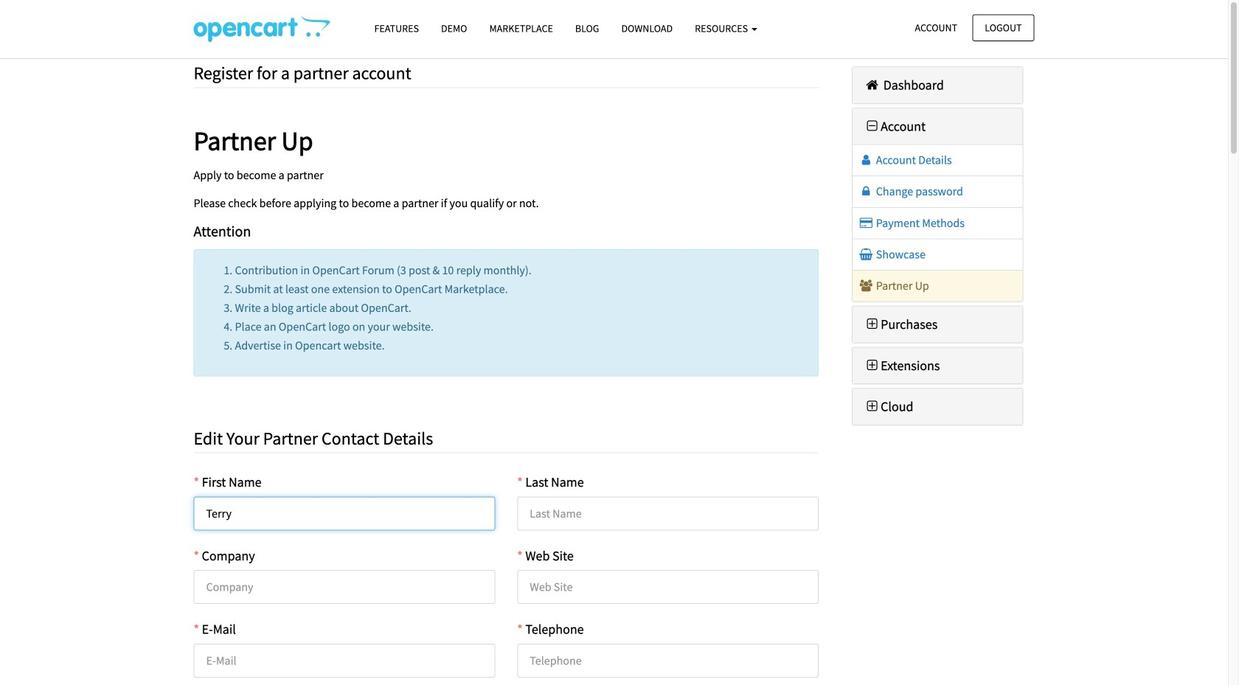 Task type: vqa. For each thing, say whether or not it's contained in the screenshot.
Search Extensions And Themes
no



Task type: describe. For each thing, give the bounding box(es) containing it.
partner account image
[[194, 15, 330, 42]]

credit card image
[[859, 217, 874, 229]]

2 plus square o image from the top
[[864, 359, 881, 372]]

shopping basket image
[[859, 249, 874, 260]]

Web Site text field
[[518, 571, 819, 605]]

Company text field
[[194, 571, 495, 605]]

3 plus square o image from the top
[[864, 400, 881, 413]]

users image
[[859, 280, 874, 292]]

E-Mail text field
[[194, 644, 495, 678]]



Task type: locate. For each thing, give the bounding box(es) containing it.
Last Name text field
[[518, 497, 819, 531]]

1 vertical spatial plus square o image
[[864, 359, 881, 372]]

user image
[[859, 154, 874, 166]]

2 vertical spatial plus square o image
[[864, 400, 881, 413]]

0 vertical spatial plus square o image
[[864, 318, 881, 331]]

home image
[[864, 78, 881, 92]]

plus square o image
[[864, 318, 881, 331], [864, 359, 881, 372], [864, 400, 881, 413]]

minus square o image
[[864, 119, 881, 133]]

Telephone text field
[[518, 644, 819, 678]]

First Name text field
[[194, 497, 495, 531]]

lock image
[[859, 186, 874, 198]]

1 plus square o image from the top
[[864, 318, 881, 331]]



